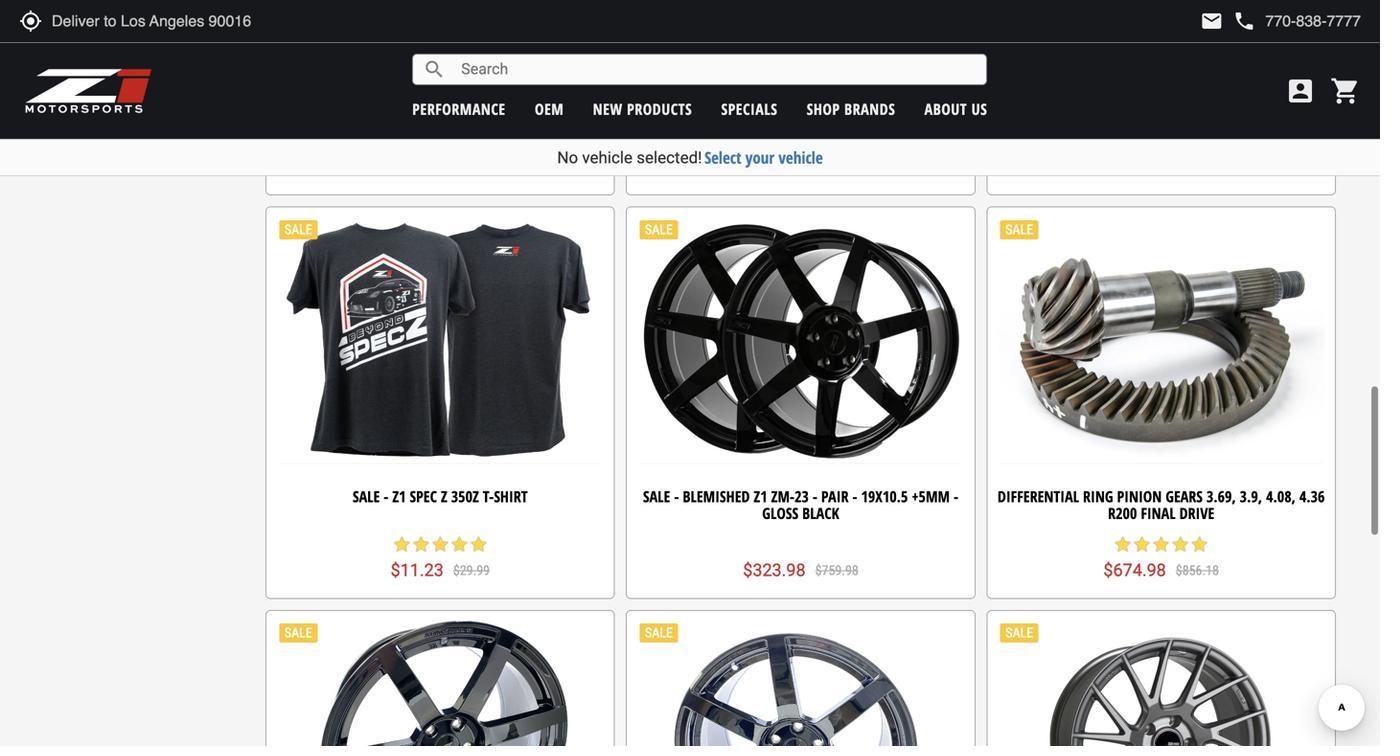 Task type: locate. For each thing, give the bounding box(es) containing it.
1 rear from the left
[[447, 126, 477, 147]]

1 horizontal spatial vehicle
[[779, 147, 823, 169]]

sale inside sale - oem '16-'22 nissan maxima vq35de cylinder head - rear
[[277, 109, 304, 130]]

phone link
[[1233, 10, 1361, 33]]

oem up "no"
[[535, 99, 564, 119]]

2 rear from the left
[[786, 126, 816, 147]]

vehicle
[[779, 147, 823, 169], [582, 148, 633, 167]]

0 vertical spatial blemished
[[1046, 109, 1113, 130]]

blemished left air
[[1046, 109, 1113, 130]]

rear up $79.98 $219.99
[[786, 126, 816, 147]]

vehicle down sale - z1 q50 / q60 brake rotors - (non-sport) - rear
[[779, 147, 823, 169]]

1 horizontal spatial 350z
[[1135, 109, 1162, 130]]

0 vertical spatial 350z
[[1135, 109, 1162, 130]]

350z left carbon
[[1135, 109, 1162, 130]]

sale - z1 spec z 350z t-shirt
[[353, 486, 528, 507]]

gloss
[[762, 503, 798, 524]]

z1 motorsports logo image
[[24, 67, 153, 115]]

sale for sale - z1 q50 / q60 brake rotors - (non-sport) - rear
[[646, 109, 673, 130]]

star star star star star $674.98 $856.18
[[1104, 535, 1219, 581]]

sale for sale - z1 spec z 350z t-shirt
[[353, 486, 380, 507]]

select your vehicle link
[[704, 147, 823, 169]]

19x10.5
[[861, 486, 908, 507]]

air
[[1131, 126, 1151, 147]]

sale inside sale - z1 q50 / q60 brake rotors - (non-sport) - rear
[[646, 109, 673, 130]]

z1 inside the 'sale - blemished z1 350z carbon fiber radiator air guide'
[[1117, 109, 1131, 130]]

gears
[[1166, 486, 1203, 507]]

mail link
[[1200, 10, 1223, 33]]

guide
[[1155, 126, 1192, 147]]

vehicle right "no"
[[582, 148, 633, 167]]

black
[[802, 503, 839, 524]]

radiator
[[1256, 109, 1316, 130]]

rear down performance
[[447, 126, 477, 147]]

oem link
[[535, 99, 564, 119]]

sale
[[277, 109, 304, 130], [646, 109, 673, 130], [1007, 109, 1034, 130], [353, 486, 380, 507], [643, 486, 670, 507]]

1 horizontal spatial oem
[[535, 99, 564, 119]]

blemished left gloss
[[683, 486, 750, 507]]

search
[[423, 58, 446, 81]]

0 horizontal spatial oem
[[316, 109, 344, 130]]

maxima
[[441, 109, 493, 130]]

sale - oem '16-'22 nissan maxima vq35de cylinder head - rear
[[277, 109, 604, 147]]

star
[[392, 535, 411, 554], [411, 535, 431, 554], [431, 535, 450, 554], [450, 535, 469, 554], [469, 535, 488, 554], [1113, 535, 1133, 554], [1133, 535, 1152, 554], [1152, 535, 1171, 554], [1171, 535, 1190, 554], [1190, 535, 1209, 554]]

350z inside the 'sale - blemished z1 350z carbon fiber radiator air guide'
[[1135, 109, 1162, 130]]

$1,090.55
[[450, 159, 503, 175]]

5 star from the left
[[469, 535, 488, 554]]

z1 left q50
[[685, 109, 699, 130]]

4.08,
[[1266, 486, 1296, 507]]

$759.98
[[815, 563, 859, 579]]

1 horizontal spatial rear
[[786, 126, 816, 147]]

0 horizontal spatial rear
[[447, 126, 477, 147]]

sale for sale - blemished z1 zm-23 - pair - 19x10.5 +5mm - gloss black
[[643, 486, 670, 507]]

'22
[[371, 109, 388, 130]]

spec
[[410, 486, 437, 507]]

pinion
[[1117, 486, 1162, 507]]

zm-
[[771, 486, 795, 507]]

9 star from the left
[[1171, 535, 1190, 554]]

0 horizontal spatial vehicle
[[582, 148, 633, 167]]

350z
[[1135, 109, 1162, 130], [451, 486, 479, 507]]

-
[[308, 109, 312, 130], [677, 109, 681, 130], [858, 109, 863, 130], [951, 109, 956, 130], [1038, 109, 1042, 130], [439, 126, 444, 147], [384, 486, 389, 507], [674, 486, 679, 507], [813, 486, 817, 507], [852, 486, 857, 507], [954, 486, 958, 507]]

rear inside sale - oem '16-'22 nissan maxima vq35de cylinder head - rear
[[447, 126, 477, 147]]

$29.99
[[453, 563, 490, 579]]

sale - blemished z1 zm-23 - pair - 19x10.5 +5mm - gloss black
[[643, 486, 958, 524]]

1 vertical spatial blemished
[[683, 486, 750, 507]]

mail
[[1200, 10, 1223, 33]]

brands
[[844, 99, 895, 119]]

1 vertical spatial 350z
[[451, 486, 479, 507]]

$134.98
[[378, 157, 441, 177]]

0 horizontal spatial blemished
[[683, 486, 750, 507]]

sale inside the 'sale - blemished z1 350z carbon fiber radiator air guide'
[[1007, 109, 1034, 130]]

sale inside sale - blemished z1 zm-23 - pair - 19x10.5 +5mm - gloss black
[[643, 486, 670, 507]]

shopping_cart
[[1330, 76, 1361, 106]]

+5mm
[[912, 486, 950, 507]]

q60
[[740, 109, 763, 130]]

blemished
[[1046, 109, 1113, 130], [683, 486, 750, 507]]

shopping_cart link
[[1325, 76, 1361, 106]]

z1
[[685, 109, 699, 130], [1117, 109, 1131, 130], [392, 486, 406, 507], [754, 486, 767, 507]]

blemished inside sale - blemished z1 zm-23 - pair - 19x10.5 +5mm - gloss black
[[683, 486, 750, 507]]

$99.98
[[1108, 157, 1161, 177]]

new
[[593, 99, 623, 119]]

account_box link
[[1280, 76, 1321, 106]]

head
[[403, 126, 435, 147]]

1 horizontal spatial blemished
[[1046, 109, 1113, 130]]

rear inside sale - z1 q50 / q60 brake rotors - (non-sport) - rear
[[786, 126, 816, 147]]

nissan
[[392, 109, 437, 130]]

(non-
[[867, 109, 905, 130]]

z1 left zm-
[[754, 486, 767, 507]]

shirt
[[494, 486, 528, 507]]

brake
[[767, 109, 805, 130]]

carbon
[[1166, 109, 1216, 130]]

$79.98
[[748, 157, 801, 177]]

350z right z
[[451, 486, 479, 507]]

blemished inside the 'sale - blemished z1 350z carbon fiber radiator air guide'
[[1046, 109, 1113, 130]]

new products link
[[593, 99, 692, 119]]

3 star from the left
[[431, 535, 450, 554]]

selected!
[[637, 148, 702, 167]]

new products
[[593, 99, 692, 119]]

oem left '16-
[[316, 109, 344, 130]]

z1 left air
[[1117, 109, 1131, 130]]

performance
[[412, 99, 506, 119]]

blemished for zm-
[[683, 486, 750, 507]]

phone
[[1233, 10, 1256, 33]]

rear
[[447, 126, 477, 147], [786, 126, 816, 147]]

3.69,
[[1207, 486, 1236, 507]]



Task type: describe. For each thing, give the bounding box(es) containing it.
us
[[971, 99, 987, 119]]

drive
[[1179, 503, 1215, 524]]

z1 inside sale - blemished z1 zm-23 - pair - 19x10.5 +5mm - gloss black
[[754, 486, 767, 507]]

$79.98 $219.99
[[748, 157, 854, 177]]

$299.99
[[1171, 159, 1214, 175]]

sport)
[[905, 109, 947, 130]]

$323.98
[[743, 561, 806, 581]]

shop brands link
[[807, 99, 895, 119]]

sale - blemished z1 350z carbon fiber radiator air guide
[[1007, 109, 1316, 147]]

no vehicle selected! select your vehicle
[[557, 147, 823, 169]]

$134.98 $1,090.55
[[378, 157, 503, 177]]

4.36
[[1300, 486, 1325, 507]]

q50
[[703, 109, 726, 130]]

products
[[627, 99, 692, 119]]

shop
[[807, 99, 840, 119]]

final
[[1141, 503, 1176, 524]]

3.9,
[[1240, 486, 1262, 507]]

about
[[924, 99, 967, 119]]

about us
[[924, 99, 987, 119]]

z1 left spec at the left bottom
[[392, 486, 406, 507]]

7 star from the left
[[1133, 535, 1152, 554]]

'16-
[[348, 109, 371, 130]]

select
[[704, 147, 741, 169]]

23
[[795, 486, 809, 507]]

vq35de
[[497, 109, 543, 130]]

0 horizontal spatial 350z
[[451, 486, 479, 507]]

differential ring pinion gears 3.69, 3.9, 4.08, 4.36 r200 final drive
[[998, 486, 1325, 524]]

shop brands
[[807, 99, 895, 119]]

- inside the 'sale - blemished z1 350z carbon fiber radiator air guide'
[[1038, 109, 1042, 130]]

$674.98
[[1104, 561, 1166, 581]]

$11.23
[[391, 561, 444, 581]]

pair
[[821, 486, 849, 507]]

performance link
[[412, 99, 506, 119]]

my_location
[[19, 10, 42, 33]]

6 star from the left
[[1113, 535, 1133, 554]]

Search search field
[[446, 55, 986, 84]]

4 star from the left
[[450, 535, 469, 554]]

your
[[745, 147, 775, 169]]

$323.98 $759.98
[[743, 561, 859, 581]]

10 star from the left
[[1190, 535, 1209, 554]]

1 star from the left
[[392, 535, 411, 554]]

t-
[[483, 486, 494, 507]]

blemished for 350z
[[1046, 109, 1113, 130]]

ring
[[1083, 486, 1113, 507]]

about us link
[[924, 99, 987, 119]]

rotors
[[809, 109, 855, 130]]

mail phone
[[1200, 10, 1256, 33]]

no
[[557, 148, 578, 167]]

sale - z1 q50 / q60 brake rotors - (non-sport) - rear
[[646, 109, 956, 147]]

8 star from the left
[[1152, 535, 1171, 554]]

cylinder
[[546, 109, 604, 130]]

$99.98 $299.99
[[1108, 157, 1214, 177]]

specials link
[[721, 99, 778, 119]]

$856.18
[[1176, 563, 1219, 579]]

specials
[[721, 99, 778, 119]]

r200
[[1108, 503, 1137, 524]]

oem inside sale - oem '16-'22 nissan maxima vq35de cylinder head - rear
[[316, 109, 344, 130]]

account_box
[[1285, 76, 1316, 106]]

z
[[441, 486, 447, 507]]

/
[[730, 109, 736, 130]]

z1 inside sale - z1 q50 / q60 brake rotors - (non-sport) - rear
[[685, 109, 699, 130]]

star star star star star $11.23 $29.99
[[391, 535, 490, 581]]

sale for sale - blemished z1 350z carbon fiber radiator air guide
[[1007, 109, 1034, 130]]

$219.99
[[810, 159, 854, 175]]

2 star from the left
[[411, 535, 431, 554]]

differential
[[998, 486, 1079, 507]]

vehicle inside the no vehicle selected! select your vehicle
[[582, 148, 633, 167]]

fiber
[[1220, 109, 1252, 130]]

sale for sale - oem '16-'22 nissan maxima vq35de cylinder head - rear
[[277, 109, 304, 130]]



Task type: vqa. For each thing, say whether or not it's contained in the screenshot.
the Search search box
yes



